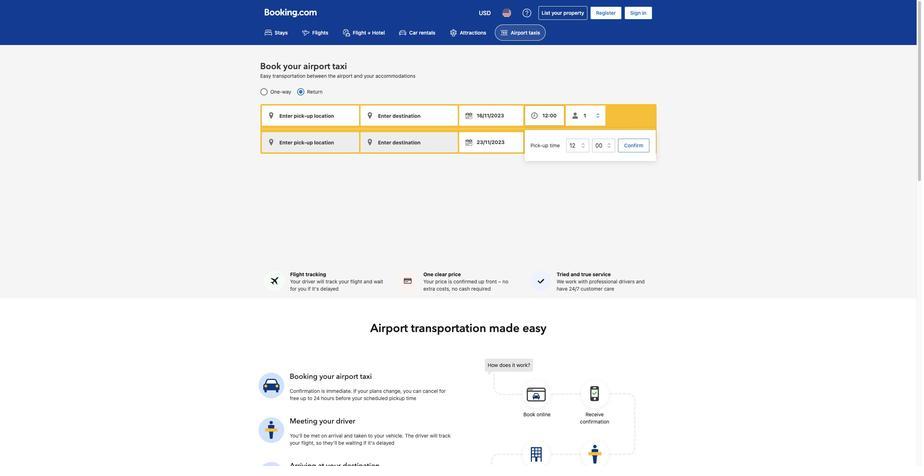 Task type: vqa. For each thing, say whether or not it's contained in the screenshot.
Flights 'Link' at the left top of page
yes



Task type: locate. For each thing, give the bounding box(es) containing it.
0 vertical spatial for
[[290, 286, 297, 292]]

one-
[[270, 89, 282, 95]]

customer
[[581, 286, 603, 292]]

24
[[314, 395, 320, 401]]

confirmation is immediate. if your plans change, you can cancel for free up to 24 hours before your scheduled pickup time
[[290, 388, 446, 401]]

1 vertical spatial 12:00
[[543, 139, 557, 145]]

delayed down tracking
[[321, 286, 339, 292]]

car rentals
[[410, 30, 436, 36]]

to inside you'll be met on arrival and taken to your vehicle. the driver will track your flight, so they'll be waiting if it's delayed
[[368, 433, 373, 439]]

0 vertical spatial delayed
[[321, 286, 339, 292]]

1 horizontal spatial will
[[430, 433, 438, 439]]

book up easy
[[260, 61, 281, 73]]

1 horizontal spatial flight
[[353, 30, 366, 36]]

your left accommodations
[[364, 73, 374, 79]]

you
[[298, 286, 306, 292], [403, 388, 412, 394]]

driver down tracking
[[302, 279, 316, 285]]

0 horizontal spatial time
[[406, 395, 416, 401]]

0 horizontal spatial your
[[290, 279, 301, 285]]

0 horizontal spatial is
[[321, 388, 325, 394]]

for for flight tracking your driver will track your flight and wait for you if it's delayed
[[290, 286, 297, 292]]

0 vertical spatial transportation
[[273, 73, 306, 79]]

1 horizontal spatial if
[[364, 440, 367, 446]]

driver right the
[[415, 433, 429, 439]]

0 horizontal spatial to
[[308, 395, 312, 401]]

1 vertical spatial is
[[321, 388, 325, 394]]

service
[[593, 271, 611, 278]]

book left online
[[524, 412, 536, 418]]

and inside you'll be met on arrival and taken to your vehicle. the driver will track your flight, so they'll be waiting if it's delayed
[[344, 433, 353, 439]]

0 vertical spatial taxi
[[333, 61, 347, 73]]

receive confirmation
[[580, 412, 610, 425]]

transportation inside book your airport taxi easy transportation between the airport and your accommodations
[[273, 73, 306, 79]]

0 horizontal spatial for
[[290, 286, 297, 292]]

no right –
[[503, 279, 509, 285]]

0 vertical spatial driver
[[302, 279, 316, 285]]

list your property link
[[539, 6, 588, 20]]

flight left tracking
[[290, 271, 304, 278]]

1 horizontal spatial driver
[[336, 417, 356, 426]]

0 horizontal spatial will
[[317, 279, 324, 285]]

will right the
[[430, 433, 438, 439]]

0 horizontal spatial taxi
[[333, 61, 347, 73]]

it
[[512, 362, 515, 368]]

up inside confirmation is immediate. if your plans change, you can cancel for free up to 24 hours before your scheduled pickup time
[[300, 395, 306, 401]]

cash
[[459, 286, 470, 292]]

0 vertical spatial to
[[308, 395, 312, 401]]

your left vehicle.
[[374, 433, 385, 439]]

delayed down vehicle.
[[376, 440, 395, 446]]

airport for airport transportation made easy
[[370, 321, 408, 337]]

it's down tracking
[[312, 286, 319, 292]]

0 vertical spatial 12:00
[[543, 113, 557, 119]]

for
[[290, 286, 297, 292], [439, 388, 446, 394]]

1 vertical spatial track
[[439, 433, 451, 439]]

flight for flight + hotel
[[353, 30, 366, 36]]

0 vertical spatial 12:00 button
[[525, 106, 565, 126]]

flight inside flight tracking your driver will track your flight and wait for you if it's delayed
[[290, 271, 304, 278]]

it's
[[312, 286, 319, 292], [368, 440, 375, 446]]

easy
[[260, 73, 271, 79]]

and up waiting
[[344, 433, 353, 439]]

0 horizontal spatial up
[[300, 395, 306, 401]]

to
[[308, 395, 312, 401], [368, 433, 373, 439]]

is up hours
[[321, 388, 325, 394]]

between
[[307, 73, 327, 79]]

flight left + at top left
[[353, 30, 366, 36]]

attractions
[[460, 30, 487, 36]]

is
[[449, 279, 452, 285], [321, 388, 325, 394]]

your down you'll
[[290, 440, 300, 446]]

and left wait on the bottom of page
[[364, 279, 373, 285]]

0 horizontal spatial transportation
[[273, 73, 306, 79]]

transportation
[[273, 73, 306, 79], [411, 321, 486, 337]]

driver up arrival
[[336, 417, 356, 426]]

track down tracking
[[326, 279, 338, 285]]

flight + hotel link
[[337, 25, 391, 41]]

1 horizontal spatial transportation
[[411, 321, 486, 337]]

0 vertical spatial price
[[448, 271, 461, 278]]

0 vertical spatial no
[[503, 279, 509, 285]]

1 vertical spatial if
[[364, 440, 367, 446]]

no
[[503, 279, 509, 285], [452, 286, 458, 292]]

0 horizontal spatial you
[[298, 286, 306, 292]]

2 vertical spatial driver
[[415, 433, 429, 439]]

2 horizontal spatial driver
[[415, 433, 429, 439]]

1 12:00 from the top
[[543, 113, 557, 119]]

1 horizontal spatial time
[[550, 142, 560, 148]]

1 vertical spatial time
[[406, 395, 416, 401]]

be up flight,
[[304, 433, 310, 439]]

track right the
[[439, 433, 451, 439]]

2 vertical spatial airport
[[336, 372, 358, 382]]

stays link
[[259, 25, 294, 41]]

true
[[581, 271, 592, 278]]

it's inside you'll be met on arrival and taken to your vehicle. the driver will track your flight, so they'll be waiting if it's delayed
[[368, 440, 375, 446]]

0 vertical spatial up
[[543, 142, 549, 148]]

1 horizontal spatial track
[[439, 433, 451, 439]]

flight tracking your driver will track your flight and wait for you if it's delayed
[[290, 271, 383, 292]]

airport
[[303, 61, 330, 73], [337, 73, 353, 79], [336, 372, 358, 382]]

is inside confirmation is immediate. if your plans change, you can cancel for free up to 24 hours before your scheduled pickup time
[[321, 388, 325, 394]]

1 vertical spatial price
[[435, 279, 447, 285]]

flights link
[[297, 25, 334, 41]]

confirmation
[[290, 388, 320, 394]]

to right taken
[[368, 433, 373, 439]]

your right list
[[552, 10, 562, 16]]

book
[[260, 61, 281, 73], [524, 412, 536, 418]]

0 vertical spatial will
[[317, 279, 324, 285]]

driver
[[302, 279, 316, 285], [336, 417, 356, 426], [415, 433, 429, 439]]

1 vertical spatial you
[[403, 388, 412, 394]]

time
[[550, 142, 560, 148], [406, 395, 416, 401]]

your
[[552, 10, 562, 16], [283, 61, 301, 73], [364, 73, 374, 79], [339, 279, 349, 285], [320, 372, 334, 382], [358, 388, 368, 394], [352, 395, 362, 401], [319, 417, 334, 426], [374, 433, 385, 439], [290, 440, 300, 446]]

online
[[537, 412, 551, 418]]

airport taxis
[[511, 30, 540, 36]]

no left "cash"
[[452, 286, 458, 292]]

12:00 for 16/11/2023
[[543, 113, 557, 119]]

1 vertical spatial it's
[[368, 440, 375, 446]]

0 horizontal spatial delayed
[[321, 286, 339, 292]]

1 horizontal spatial to
[[368, 433, 373, 439]]

2 your from the left
[[424, 279, 434, 285]]

you left can
[[403, 388, 412, 394]]

your left the 'flight'
[[339, 279, 349, 285]]

price
[[448, 271, 461, 278], [435, 279, 447, 285]]

0 vertical spatial airport
[[511, 30, 528, 36]]

and right "the"
[[354, 73, 363, 79]]

1 vertical spatial airport
[[337, 73, 353, 79]]

delayed
[[321, 286, 339, 292], [376, 440, 395, 446]]

booking
[[290, 372, 318, 382]]

if down tracking
[[308, 286, 311, 292]]

1 vertical spatial up
[[479, 279, 485, 285]]

airport up if on the bottom of page
[[336, 372, 358, 382]]

0 horizontal spatial be
[[304, 433, 310, 439]]

flight
[[351, 279, 362, 285]]

2 vertical spatial up
[[300, 395, 306, 401]]

0 horizontal spatial book
[[260, 61, 281, 73]]

taxi inside book your airport taxi easy transportation between the airport and your accommodations
[[333, 61, 347, 73]]

0 vertical spatial you
[[298, 286, 306, 292]]

and right drivers
[[636, 279, 645, 285]]

1 vertical spatial taxi
[[360, 372, 372, 382]]

flight + hotel
[[353, 30, 385, 36]]

1 vertical spatial flight
[[290, 271, 304, 278]]

1 horizontal spatial you
[[403, 388, 412, 394]]

0 horizontal spatial driver
[[302, 279, 316, 285]]

0 horizontal spatial flight
[[290, 271, 304, 278]]

your down if on the bottom of page
[[352, 395, 362, 401]]

0 vertical spatial is
[[449, 279, 452, 285]]

0 horizontal spatial it's
[[312, 286, 319, 292]]

hotel
[[372, 30, 385, 36]]

have
[[557, 286, 568, 292]]

professional
[[589, 279, 618, 285]]

0 horizontal spatial airport
[[370, 321, 408, 337]]

list your property
[[542, 10, 584, 16]]

1 horizontal spatial your
[[424, 279, 434, 285]]

1 horizontal spatial is
[[449, 279, 452, 285]]

1 horizontal spatial for
[[439, 388, 446, 394]]

1 vertical spatial no
[[452, 286, 458, 292]]

search
[[622, 140, 641, 146]]

airport taxis link
[[495, 25, 546, 41]]

airport for book
[[303, 61, 330, 73]]

1 12:00 button from the top
[[525, 106, 565, 126]]

1 horizontal spatial airport
[[511, 30, 528, 36]]

airport right "the"
[[337, 73, 353, 79]]

2 12:00 button from the top
[[525, 132, 565, 153]]

16/11/2023
[[477, 113, 504, 119]]

is up costs,
[[449, 279, 452, 285]]

to inside confirmation is immediate. if your plans change, you can cancel for free up to 24 hours before your scheduled pickup time
[[308, 395, 312, 401]]

0 vertical spatial time
[[550, 142, 560, 148]]

track
[[326, 279, 338, 285], [439, 433, 451, 439]]

airport for airport taxis
[[511, 30, 528, 36]]

12:00 button
[[525, 106, 565, 126], [525, 132, 565, 153]]

and
[[354, 73, 363, 79], [571, 271, 580, 278], [364, 279, 373, 285], [636, 279, 645, 285], [344, 433, 353, 439]]

taxi up "the"
[[333, 61, 347, 73]]

time right pick-
[[550, 142, 560, 148]]

Enter pick-up location text field
[[262, 106, 359, 126]]

if down taken
[[364, 440, 367, 446]]

your up way
[[283, 61, 301, 73]]

1 vertical spatial to
[[368, 433, 373, 439]]

can
[[413, 388, 422, 394]]

will down tracking
[[317, 279, 324, 285]]

1 your from the left
[[290, 279, 301, 285]]

be
[[304, 433, 310, 439], [339, 440, 344, 446]]

1 horizontal spatial be
[[339, 440, 344, 446]]

waiting
[[346, 440, 362, 446]]

–
[[499, 279, 501, 285]]

0 vertical spatial if
[[308, 286, 311, 292]]

and up work
[[571, 271, 580, 278]]

scheduled
[[364, 395, 388, 401]]

for inside flight tracking your driver will track your flight and wait for you if it's delayed
[[290, 286, 297, 292]]

0 vertical spatial track
[[326, 279, 338, 285]]

1 horizontal spatial book
[[524, 412, 536, 418]]

you inside flight tracking your driver will track your flight and wait for you if it's delayed
[[298, 286, 306, 292]]

time down can
[[406, 395, 416, 401]]

register
[[596, 10, 616, 16]]

12:00 button for 16/11/2023
[[525, 106, 565, 126]]

flight for flight tracking your driver will track your flight and wait for you if it's delayed
[[290, 271, 304, 278]]

1 vertical spatial delayed
[[376, 440, 395, 446]]

1 vertical spatial airport
[[370, 321, 408, 337]]

book your airport taxi easy transportation between the airport and your accommodations
[[260, 61, 416, 79]]

0 vertical spatial book
[[260, 61, 281, 73]]

pick-
[[531, 142, 543, 148]]

list
[[542, 10, 551, 16]]

booking airport taxi image
[[485, 359, 636, 466], [259, 373, 284, 398], [259, 417, 284, 443], [259, 462, 284, 466]]

does
[[500, 362, 511, 368]]

1 vertical spatial 12:00 button
[[525, 132, 565, 153]]

wait
[[374, 279, 383, 285]]

2 12:00 from the top
[[543, 139, 557, 145]]

price down clear
[[435, 279, 447, 285]]

your
[[290, 279, 301, 285], [424, 279, 434, 285]]

taxi for booking
[[360, 372, 372, 382]]

confirm button
[[618, 139, 650, 153]]

1 vertical spatial book
[[524, 412, 536, 418]]

rentals
[[419, 30, 436, 36]]

costs,
[[437, 286, 451, 292]]

1 vertical spatial for
[[439, 388, 446, 394]]

it's right waiting
[[368, 440, 375, 446]]

1 horizontal spatial delayed
[[376, 440, 395, 446]]

1 horizontal spatial it's
[[368, 440, 375, 446]]

price up confirmed
[[448, 271, 461, 278]]

0 vertical spatial it's
[[312, 286, 319, 292]]

you down tracking
[[298, 286, 306, 292]]

airport up between
[[303, 61, 330, 73]]

your up the immediate.
[[320, 372, 334, 382]]

0 vertical spatial flight
[[353, 30, 366, 36]]

1 horizontal spatial taxi
[[360, 372, 372, 382]]

for inside confirmation is immediate. if your plans change, you can cancel for free up to 24 hours before your scheduled pickup time
[[439, 388, 446, 394]]

0 vertical spatial airport
[[303, 61, 330, 73]]

1 horizontal spatial up
[[479, 279, 485, 285]]

16/11/2023 button
[[459, 106, 524, 126]]

0 horizontal spatial if
[[308, 286, 311, 292]]

search button
[[607, 132, 655, 153]]

0 horizontal spatial track
[[326, 279, 338, 285]]

be down arrival
[[339, 440, 344, 446]]

vehicle.
[[386, 433, 404, 439]]

to left 24
[[308, 395, 312, 401]]

airport inside airport taxis "link"
[[511, 30, 528, 36]]

book inside book your airport taxi easy transportation between the airport and your accommodations
[[260, 61, 281, 73]]

up inside one clear price your price is confirmed up front – no extra costs, no cash required
[[479, 279, 485, 285]]

return
[[307, 89, 323, 95]]

1 vertical spatial will
[[430, 433, 438, 439]]

taxi up plans
[[360, 372, 372, 382]]



Task type: describe. For each thing, give the bounding box(es) containing it.
the
[[405, 433, 414, 439]]

1 horizontal spatial no
[[503, 279, 509, 285]]

your inside one clear price your price is confirmed up front – no extra costs, no cash required
[[424, 279, 434, 285]]

plans
[[370, 388, 382, 394]]

Enter destination text field
[[361, 106, 458, 126]]

0 horizontal spatial no
[[452, 286, 458, 292]]

23/11/2023
[[477, 139, 505, 145]]

1 horizontal spatial price
[[448, 271, 461, 278]]

taxi for book
[[333, 61, 347, 73]]

confirm
[[625, 142, 644, 149]]

tracking
[[306, 271, 326, 278]]

if inside flight tracking your driver will track your flight and wait for you if it's delayed
[[308, 286, 311, 292]]

how
[[488, 362, 498, 368]]

work
[[566, 279, 577, 285]]

the
[[328, 73, 336, 79]]

sign in
[[631, 10, 647, 16]]

0 vertical spatial be
[[304, 433, 310, 439]]

delayed inside you'll be met on arrival and taken to your vehicle. the driver will track your flight, so they'll be waiting if it's delayed
[[376, 440, 395, 446]]

1 vertical spatial transportation
[[411, 321, 486, 337]]

your inside flight tracking your driver will track your flight and wait for you if it's delayed
[[339, 279, 349, 285]]

one
[[424, 271, 434, 278]]

change,
[[383, 388, 402, 394]]

and inside book your airport taxi easy transportation between the airport and your accommodations
[[354, 73, 363, 79]]

cancel
[[423, 388, 438, 394]]

if
[[354, 388, 357, 394]]

sign in link
[[625, 6, 652, 19]]

usd button
[[475, 4, 495, 22]]

taxis
[[529, 30, 540, 36]]

car
[[410, 30, 418, 36]]

sign
[[631, 10, 641, 16]]

stays
[[275, 30, 288, 36]]

required
[[472, 286, 491, 292]]

book online
[[524, 412, 551, 418]]

one clear price your price is confirmed up front – no extra costs, no cash required
[[424, 271, 509, 292]]

in
[[642, 10, 647, 16]]

will inside you'll be met on arrival and taken to your vehicle. the driver will track your flight, so they'll be waiting if it's delayed
[[430, 433, 438, 439]]

car rentals link
[[394, 25, 441, 41]]

extra
[[424, 286, 435, 292]]

easy
[[523, 321, 547, 337]]

taken
[[354, 433, 367, 439]]

time inside confirmation is immediate. if your plans change, you can cancel for free up to 24 hours before your scheduled pickup time
[[406, 395, 416, 401]]

so
[[316, 440, 322, 446]]

receive
[[586, 412, 604, 418]]

one-way
[[270, 89, 291, 95]]

care
[[604, 286, 614, 292]]

track inside flight tracking your driver will track your flight and wait for you if it's delayed
[[326, 279, 338, 285]]

pickup
[[389, 395, 405, 401]]

will inside flight tracking your driver will track your flight and wait for you if it's delayed
[[317, 279, 324, 285]]

delayed inside flight tracking your driver will track your flight and wait for you if it's delayed
[[321, 286, 339, 292]]

track inside you'll be met on arrival and taken to your vehicle. the driver will track your flight, so they'll be waiting if it's delayed
[[439, 433, 451, 439]]

booking.com online hotel reservations image
[[265, 9, 317, 17]]

it's inside flight tracking your driver will track your flight and wait for you if it's delayed
[[312, 286, 319, 292]]

way
[[282, 89, 291, 95]]

12:00 button for 23/11/2023
[[525, 132, 565, 153]]

tried and true service we work with professional drivers and have 24/7 customer care
[[557, 271, 645, 292]]

is inside one clear price your price is confirmed up front – no extra costs, no cash required
[[449, 279, 452, 285]]

made
[[489, 321, 520, 337]]

work?
[[517, 362, 531, 368]]

immediate.
[[327, 388, 352, 394]]

how does it work?
[[488, 362, 531, 368]]

pick-up time
[[531, 142, 560, 148]]

2 horizontal spatial up
[[543, 142, 549, 148]]

you'll be met on arrival and taken to your vehicle. the driver will track your flight, so they'll be waiting if it's delayed
[[290, 433, 451, 446]]

0 horizontal spatial price
[[435, 279, 447, 285]]

your right if on the bottom of page
[[358, 388, 368, 394]]

drivers
[[619, 279, 635, 285]]

accommodations
[[376, 73, 416, 79]]

+
[[368, 30, 371, 36]]

for for confirmation is immediate. if your plans change, you can cancel for free up to 24 hours before your scheduled pickup time
[[439, 388, 446, 394]]

before
[[336, 395, 351, 401]]

book for online
[[524, 412, 536, 418]]

airport for booking
[[336, 372, 358, 382]]

they'll
[[323, 440, 337, 446]]

property
[[564, 10, 584, 16]]

if inside you'll be met on arrival and taken to your vehicle. the driver will track your flight, so they'll be waiting if it's delayed
[[364, 440, 367, 446]]

meeting your driver
[[290, 417, 356, 426]]

your inside flight tracking your driver will track your flight and wait for you if it's delayed
[[290, 279, 301, 285]]

1 vertical spatial driver
[[336, 417, 356, 426]]

and inside flight tracking your driver will track your flight and wait for you if it's delayed
[[364, 279, 373, 285]]

hours
[[321, 395, 334, 401]]

booking your airport taxi
[[290, 372, 372, 382]]

clear
[[435, 271, 447, 278]]

1 vertical spatial be
[[339, 440, 344, 446]]

you inside confirmation is immediate. if your plans change, you can cancel for free up to 24 hours before your scheduled pickup time
[[403, 388, 412, 394]]

arrival
[[329, 433, 343, 439]]

driver inside you'll be met on arrival and taken to your vehicle. the driver will track your flight, so they'll be waiting if it's delayed
[[415, 433, 429, 439]]

12:00 for 23/11/2023
[[543, 139, 557, 145]]

airport transportation made easy
[[370, 321, 547, 337]]

23/11/2023 button
[[459, 132, 524, 153]]

met
[[311, 433, 320, 439]]

on
[[321, 433, 327, 439]]

confirmation
[[580, 419, 610, 425]]

attractions link
[[444, 25, 492, 41]]

you'll
[[290, 433, 302, 439]]

driver inside flight tracking your driver will track your flight and wait for you if it's delayed
[[302, 279, 316, 285]]

confirmed
[[454, 279, 477, 285]]

your up on
[[319, 417, 334, 426]]

tried
[[557, 271, 570, 278]]

book for your
[[260, 61, 281, 73]]

free
[[290, 395, 299, 401]]

24/7
[[569, 286, 580, 292]]

front
[[486, 279, 497, 285]]

usd
[[479, 10, 491, 16]]

flight,
[[302, 440, 315, 446]]

meeting
[[290, 417, 318, 426]]



